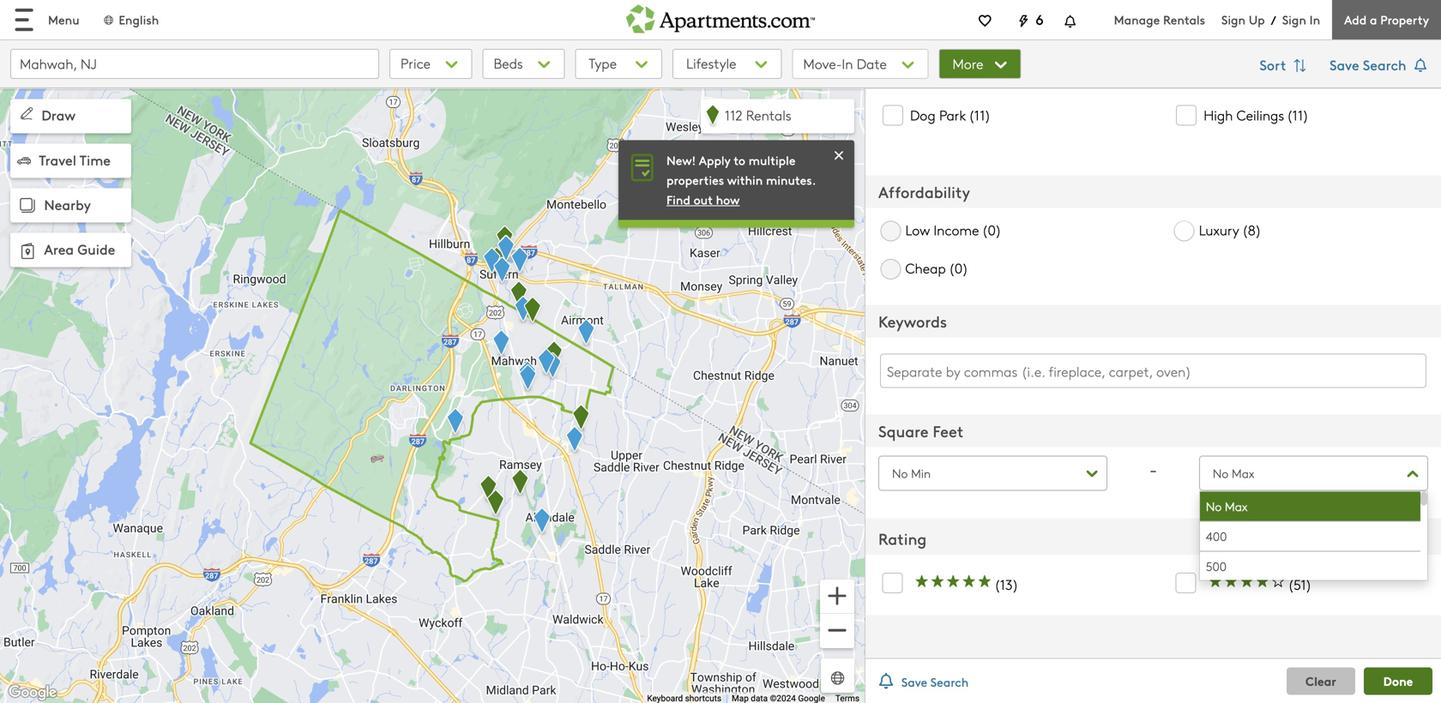 Task type: vqa. For each thing, say whether or not it's contained in the screenshot.
fit. at the right top of page
no



Task type: describe. For each thing, give the bounding box(es) containing it.
margin image for draw
[[17, 104, 36, 123]]

luxury
[[1200, 221, 1240, 239]]

bath
[[1279, 657, 1309, 676]]

park for (11)
[[940, 106, 967, 124]]

done
[[1384, 673, 1414, 690]]

high
[[1204, 106, 1234, 124]]

0 vertical spatial search
[[1364, 55, 1407, 74]]

condo inside 35 park ave unit 4j suffern, ny 10901 condo for rent
[[1147, 567, 1187, 586]]

(51)
[[1289, 575, 1313, 594]]

income
[[934, 221, 980, 239]]

menu inside field
[[1201, 492, 1428, 582]]

guide
[[78, 239, 115, 259]]

6
[[1036, 9, 1044, 29]]

4j
[[1310, 515, 1331, 543]]

up
[[1249, 11, 1266, 28]]

ev charging (11)
[[911, 69, 1011, 88]]

a
[[1371, 11, 1378, 28]]

margin image
[[15, 194, 39, 218]]

new! apply to multiple properties within minutes. find out how
[[667, 152, 817, 208]]

square
[[879, 421, 929, 442]]

$1,850/mo 1 bed, 1 bath
[[1147, 655, 1309, 677]]

travel
[[39, 150, 76, 169]]

1 1 from the left
[[1232, 657, 1237, 676]]

done button
[[1365, 668, 1433, 696]]

0 vertical spatial save
[[1330, 55, 1360, 74]]

units
[[1256, 69, 1288, 88]]

area guide button
[[10, 233, 131, 267]]

400 link
[[1201, 522, 1421, 551]]

112 rentals
[[725, 106, 792, 124]]

35
[[1147, 515, 1169, 543]]

park for ave
[[1175, 515, 1217, 543]]

clear button
[[1287, 668, 1356, 696]]

ave
[[1223, 515, 1257, 543]]

type
[[589, 54, 617, 73]]

find
[[667, 191, 691, 208]]

ceilings
[[1237, 106, 1285, 124]]

storage units (14)
[[1204, 69, 1315, 88]]

travel time
[[39, 150, 111, 169]]

1 vertical spatial save search button
[[875, 668, 969, 696]]

for inside 35 park ave unit 4j suffern, ny 10901 condo for rent
[[1191, 567, 1208, 586]]

1 condo from the top
[[1147, 172, 1187, 191]]

draw button
[[10, 99, 131, 133]]

luxury (8)
[[1200, 221, 1262, 239]]

suffern,
[[1147, 544, 1195, 563]]

0 horizontal spatial (0)
[[949, 259, 969, 278]]

low income (0)
[[906, 221, 1002, 239]]

margin image for area guide
[[15, 239, 39, 263]]

out
[[694, 191, 713, 208]]

draw
[[41, 105, 76, 125]]

(13) link
[[880, 569, 1134, 594]]

1 vertical spatial search
[[931, 674, 969, 691]]

move-in date button
[[793, 49, 929, 79]]

google image
[[4, 682, 61, 704]]

beds
[[494, 54, 523, 73]]

property
[[1381, 11, 1430, 28]]

english link
[[102, 11, 159, 28]]

add
[[1345, 11, 1367, 28]]

max for no max button
[[1232, 466, 1255, 482]]

for inside 12 marjorie dr airmont, ny 10901 house for rent
[[1189, 369, 1206, 388]]

dog
[[911, 106, 936, 124]]

2 sign from the left
[[1283, 11, 1307, 28]]

cheap
[[906, 259, 946, 278]]

mark
[[1183, 120, 1232, 149]]

affordability
[[879, 181, 971, 203]]

no min button
[[879, 456, 1108, 491]]

(13)
[[995, 575, 1019, 594]]

no max button
[[1200, 456, 1429, 491]]

satellite view image
[[828, 669, 848, 689]]

lifestyle
[[687, 54, 737, 73]]

/
[[1272, 11, 1277, 28]]

400
[[1207, 529, 1228, 545]]

more
[[953, 54, 988, 73]]

building photo - 107 mark twain way image
[[878, 120, 1135, 283]]

how
[[716, 191, 740, 208]]

Location or Point of Interest text field
[[10, 49, 379, 79]]

multiple
[[749, 152, 796, 169]]

keywords
[[879, 311, 948, 332]]

none field containing no max
[[1200, 491, 1429, 582]]

building photo - 35 park ave image
[[878, 514, 1135, 678]]

price
[[401, 54, 431, 73]]

$1,850/mo
[[1147, 655, 1223, 677]]

2 1 from the left
[[1271, 657, 1276, 676]]

time
[[80, 150, 111, 169]]

rentals for 112
[[746, 106, 792, 124]]

sign up link
[[1222, 11, 1266, 28]]

3
[[1283, 460, 1290, 479]]

baths
[[1294, 460, 1330, 479]]

add a property
[[1345, 11, 1430, 28]]

travel time button
[[10, 144, 131, 178]]

in inside 'button'
[[842, 54, 854, 73]]

condo for rent
[[1147, 172, 1241, 191]]

bed,
[[1241, 657, 1268, 676]]

5
[[1235, 460, 1243, 479]]

airmont,
[[1147, 347, 1201, 366]]

10901 inside 35 park ave unit 4j suffern, ny 10901 condo for rent
[[1219, 544, 1253, 563]]

storage
[[1204, 69, 1252, 88]]



Task type: locate. For each thing, give the bounding box(es) containing it.
1 vertical spatial save search
[[902, 674, 969, 691]]

(11) right more
[[989, 69, 1011, 88]]

margin image left travel
[[17, 154, 31, 167]]

to
[[734, 152, 746, 169]]

1
[[1232, 657, 1237, 676], [1271, 657, 1276, 676]]

rentals right 112
[[746, 106, 792, 124]]

high ceilings (11)
[[1204, 106, 1310, 124]]

1 vertical spatial condo
[[1147, 567, 1187, 586]]

2 vertical spatial margin image
[[15, 239, 39, 263]]

0 vertical spatial 10901
[[1225, 347, 1259, 366]]

english
[[119, 11, 159, 28]]

rating
[[879, 528, 927, 550]]

1 vertical spatial max
[[1226, 499, 1248, 515]]

max inside button
[[1232, 466, 1255, 482]]

1 vertical spatial in
[[842, 54, 854, 73]]

in left add
[[1310, 11, 1321, 28]]

save
[[1330, 55, 1360, 74], [902, 674, 928, 691]]

ny down marjorie
[[1204, 347, 1222, 366]]

menu containing no max
[[1201, 492, 1428, 582]]

add a property link
[[1333, 0, 1442, 39]]

(8)
[[1243, 221, 1262, 239]]

ev
[[911, 69, 926, 88]]

rentals for manage
[[1164, 11, 1206, 28]]

10901 down dr
[[1225, 347, 1259, 366]]

10901
[[1225, 347, 1259, 366], [1219, 544, 1253, 563]]

1 vertical spatial margin image
[[17, 154, 31, 167]]

10901 inside 12 marjorie dr airmont, ny 10901 house for rent
[[1225, 347, 1259, 366]]

save search button down add a property link
[[1330, 49, 1432, 83]]

rentals inside manage rentals sign up / sign in
[[1164, 11, 1206, 28]]

max inside field
[[1226, 499, 1248, 515]]

1 vertical spatial no max
[[1207, 499, 1248, 515]]

for down suffern,
[[1191, 567, 1208, 586]]

type button
[[575, 49, 663, 79]]

(11) down (14)
[[1287, 106, 1310, 124]]

0 vertical spatial margin image
[[17, 104, 36, 123]]

more button
[[939, 49, 1022, 79]]

2 condo from the top
[[1147, 567, 1187, 586]]

0 horizontal spatial park
[[940, 106, 967, 124]]

112
[[725, 106, 743, 124]]

no for no min button
[[893, 466, 908, 482]]

for
[[1191, 172, 1208, 191], [1189, 369, 1206, 388], [1191, 567, 1208, 586]]

(51) link
[[1173, 569, 1428, 594]]

rent down '400'
[[1212, 567, 1241, 586]]

margin image left area
[[15, 239, 39, 263]]

0 horizontal spatial in
[[842, 54, 854, 73]]

move-in date
[[804, 54, 887, 73]]

1 vertical spatial park
[[1175, 515, 1217, 543]]

margin image
[[17, 104, 36, 123], [17, 154, 31, 167], [15, 239, 39, 263]]

manage rentals link
[[1115, 11, 1222, 28]]

rent inside 35 park ave unit 4j suffern, ny 10901 condo for rent
[[1212, 567, 1241, 586]]

rent
[[1212, 172, 1241, 191], [1210, 369, 1239, 388], [1212, 567, 1241, 586]]

(11) for high ceilings (11)
[[1287, 106, 1310, 124]]

1 vertical spatial (0)
[[949, 259, 969, 278]]

0 vertical spatial no max
[[1214, 466, 1255, 482]]

margin image for travel time
[[17, 154, 31, 167]]

(0) right income
[[982, 221, 1002, 239]]

no for no max link
[[1207, 499, 1222, 515]]

None field
[[1200, 491, 1429, 582]]

park up suffern,
[[1175, 515, 1217, 543]]

charging
[[930, 69, 987, 88]]

apply
[[699, 152, 731, 169]]

save right satellite view icon
[[902, 674, 928, 691]]

condo down suffern,
[[1147, 567, 1187, 586]]

min
[[912, 466, 931, 482]]

no max for no max button
[[1214, 466, 1255, 482]]

1 horizontal spatial save search
[[1330, 55, 1411, 74]]

margin image inside draw button
[[17, 104, 36, 123]]

-
[[1150, 456, 1158, 482]]

0 horizontal spatial search
[[931, 674, 969, 691]]

1 sign from the left
[[1222, 11, 1246, 28]]

/mo
[[1196, 458, 1227, 480]]

0 vertical spatial park
[[940, 106, 967, 124]]

map region
[[0, 63, 1083, 704]]

0 vertical spatial ny
[[1204, 347, 1222, 366]]

save search button
[[1330, 49, 1432, 83], [875, 668, 969, 696]]

0 vertical spatial save search button
[[1330, 49, 1432, 83]]

(11) for ev charging (11)
[[989, 69, 1011, 88]]

0 vertical spatial max
[[1232, 466, 1255, 482]]

1 horizontal spatial save
[[1330, 55, 1360, 74]]

feet
[[933, 421, 964, 442]]

0 vertical spatial condo
[[1147, 172, 1187, 191]]

date
[[857, 54, 887, 73]]

for down mark
[[1191, 172, 1208, 191]]

107
[[1147, 120, 1177, 149]]

sort
[[1260, 55, 1290, 74]]

lifestyle button
[[673, 49, 782, 79]]

ny inside 35 park ave unit 4j suffern, ny 10901 condo for rent
[[1199, 544, 1216, 563]]

0 horizontal spatial save search
[[902, 674, 969, 691]]

sort button
[[1251, 49, 1320, 83]]

margin image inside area guide button
[[15, 239, 39, 263]]

menu
[[1201, 492, 1428, 582]]

no max up '400'
[[1207, 499, 1248, 515]]

park inside 35 park ave unit 4j suffern, ny 10901 condo for rent
[[1175, 515, 1217, 543]]

sign in link
[[1283, 11, 1321, 28]]

1 right bed, in the right of the page
[[1271, 657, 1276, 676]]

no min
[[893, 466, 931, 482]]

ny
[[1204, 347, 1222, 366], [1199, 544, 1216, 563]]

properties
[[667, 172, 724, 188]]

1 horizontal spatial rentals
[[1164, 11, 1206, 28]]

rent down marjorie
[[1210, 369, 1239, 388]]

(0) right cheap
[[949, 259, 969, 278]]

apartments.com logo image
[[627, 0, 815, 33]]

no up '400'
[[1207, 499, 1222, 515]]

beds,
[[1246, 460, 1279, 479]]

park right dog
[[940, 106, 967, 124]]

Separate by commas (i.e. fireplace, carpet, oven) text field
[[881, 354, 1427, 388]]

0 horizontal spatial 1
[[1232, 657, 1237, 676]]

0 vertical spatial for
[[1191, 172, 1208, 191]]

max for no max link
[[1226, 499, 1248, 515]]

save search button right satellite view icon
[[875, 668, 969, 696]]

1 horizontal spatial sign
[[1283, 11, 1307, 28]]

35 park ave unit 4j suffern, ny 10901 condo for rent
[[1147, 515, 1331, 586]]

training image
[[831, 147, 848, 164]]

move-
[[804, 54, 842, 73]]

max up '400'
[[1226, 499, 1248, 515]]

way
[[1298, 120, 1340, 149]]

margin image left 'draw'
[[17, 104, 36, 123]]

sign left the up
[[1222, 11, 1246, 28]]

1 vertical spatial save
[[902, 674, 928, 691]]

ny inside 12 marjorie dr airmont, ny 10901 house for rent
[[1204, 347, 1222, 366]]

0 vertical spatial rent
[[1212, 172, 1241, 191]]

for right house
[[1189, 369, 1206, 388]]

2 vertical spatial rent
[[1212, 567, 1241, 586]]

1 horizontal spatial save search button
[[1330, 49, 1432, 83]]

0 horizontal spatial rentals
[[746, 106, 792, 124]]

(14)
[[1290, 69, 1315, 88]]

sign
[[1222, 11, 1246, 28], [1283, 11, 1307, 28]]

new!
[[667, 152, 696, 169]]

$4,700 /mo 5 beds, 3 baths
[[1147, 458, 1330, 480]]

1 horizontal spatial 1
[[1271, 657, 1276, 676]]

sign right /
[[1283, 11, 1307, 28]]

margin image inside the travel time button
[[17, 154, 31, 167]]

12 marjorie dr airmont, ny 10901 house for rent
[[1147, 318, 1280, 388]]

no max inside no max link
[[1207, 499, 1248, 515]]

1 horizontal spatial park
[[1175, 515, 1217, 543]]

in left 'date'
[[842, 54, 854, 73]]

0 horizontal spatial save
[[902, 674, 928, 691]]

no inside button
[[1214, 466, 1229, 482]]

menu
[[48, 11, 79, 28]]

500 link
[[1201, 552, 1421, 581]]

no left 5 on the right
[[1214, 466, 1229, 482]]

10901 down ave
[[1219, 544, 1253, 563]]

marjorie
[[1171, 318, 1251, 346]]

1 vertical spatial for
[[1189, 369, 1206, 388]]

no max
[[1214, 466, 1255, 482], [1207, 499, 1248, 515]]

ny right suffern,
[[1199, 544, 1216, 563]]

0 vertical spatial save search
[[1330, 55, 1411, 74]]

find out how link
[[667, 191, 740, 208]]

rent up luxury (8)
[[1212, 172, 1241, 191]]

$4,700
[[1147, 458, 1195, 480]]

in
[[1310, 11, 1321, 28], [842, 54, 854, 73]]

(11) for dog park (11)
[[969, 106, 991, 124]]

menu button
[[0, 0, 93, 39]]

1 left bed, in the right of the page
[[1232, 657, 1237, 676]]

1 horizontal spatial (0)
[[982, 221, 1002, 239]]

1 vertical spatial ny
[[1199, 544, 1216, 563]]

0 vertical spatial in
[[1310, 11, 1321, 28]]

1 horizontal spatial in
[[1310, 11, 1321, 28]]

no inside button
[[893, 466, 908, 482]]

no max link
[[1201, 492, 1421, 521]]

no max for no max link
[[1207, 499, 1248, 515]]

square feet
[[879, 421, 964, 442]]

1 vertical spatial rent
[[1210, 369, 1239, 388]]

0 horizontal spatial sign
[[1222, 11, 1246, 28]]

107 mark twain way link
[[1147, 120, 1426, 171]]

rent inside 12 marjorie dr airmont, ny 10901 house for rent
[[1210, 369, 1239, 388]]

no max inside no max button
[[1214, 466, 1255, 482]]

save search
[[1330, 55, 1411, 74], [902, 674, 969, 691]]

no left min
[[893, 466, 908, 482]]

1 vertical spatial 10901
[[1219, 544, 1253, 563]]

1 horizontal spatial search
[[1364, 55, 1407, 74]]

max right /mo in the bottom right of the page
[[1232, 466, 1255, 482]]

area guide
[[44, 239, 115, 259]]

nearby link
[[10, 188, 131, 223]]

condo down 107 at the top of page
[[1147, 172, 1187, 191]]

(11)
[[989, 69, 1011, 88], [969, 106, 991, 124], [1287, 106, 1310, 124]]

0 horizontal spatial save search button
[[875, 668, 969, 696]]

rentals right manage
[[1164, 11, 1206, 28]]

107 mark twain way
[[1147, 120, 1340, 149]]

0 vertical spatial (0)
[[982, 221, 1002, 239]]

save right (14)
[[1330, 55, 1360, 74]]

building photo - 12 marjorie dr image
[[878, 317, 1135, 480]]

within
[[728, 172, 763, 188]]

0 vertical spatial rentals
[[1164, 11, 1206, 28]]

1 vertical spatial rentals
[[746, 106, 792, 124]]

in inside manage rentals sign up / sign in
[[1310, 11, 1321, 28]]

area
[[44, 239, 74, 259]]

manage rentals sign up / sign in
[[1115, 11, 1321, 28]]

(11) down the ev charging (11)
[[969, 106, 991, 124]]

clear
[[1306, 673, 1337, 690]]

manage
[[1115, 11, 1161, 28]]

no max left 3
[[1214, 466, 1255, 482]]

no for no max button
[[1214, 466, 1229, 482]]

2 vertical spatial for
[[1191, 567, 1208, 586]]

low
[[906, 221, 930, 239]]



